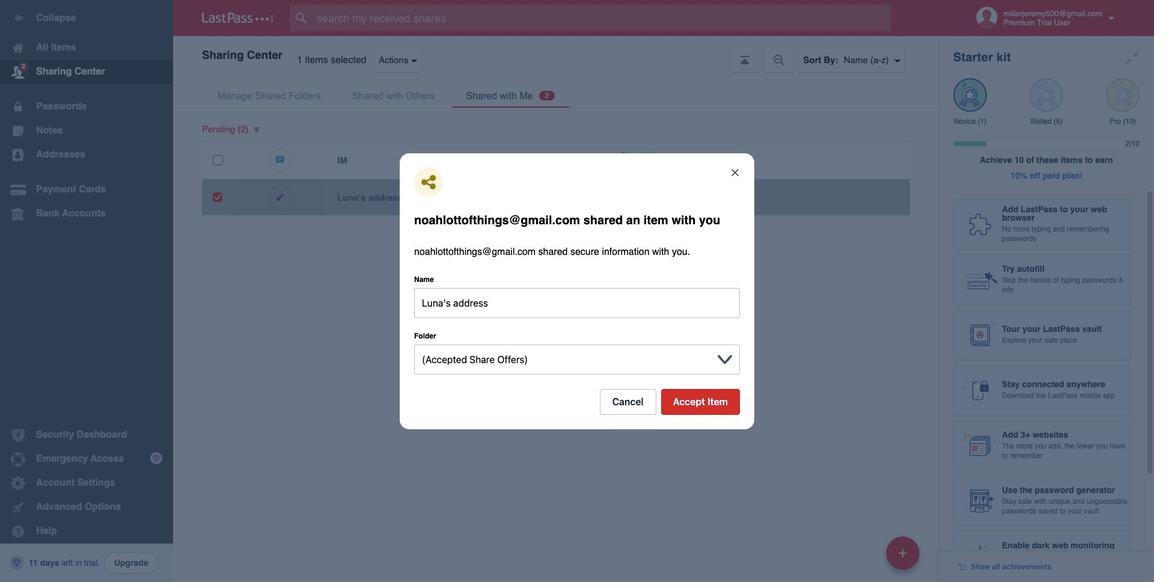 Task type: vqa. For each thing, say whether or not it's contained in the screenshot.
dialog
no



Task type: describe. For each thing, give the bounding box(es) containing it.
lastpass image
[[202, 13, 273, 23]]

search my received shares text field
[[290, 5, 915, 31]]

new item navigation
[[882, 533, 928, 582]]



Task type: locate. For each thing, give the bounding box(es) containing it.
None field
[[414, 288, 740, 318], [414, 344, 711, 374], [414, 288, 740, 318], [414, 344, 711, 374]]

vault options navigation
[[173, 36, 940, 72]]

Search search field
[[290, 5, 915, 31]]

main navigation navigation
[[0, 0, 173, 582]]

new item image
[[899, 549, 908, 557]]



